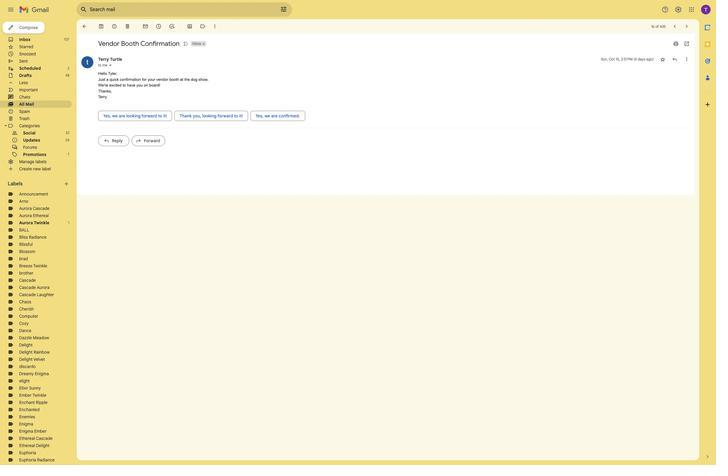 Task type: vqa. For each thing, say whether or not it's contained in the screenshot.
trash link at the left of the page
yes



Task type: locate. For each thing, give the bounding box(es) containing it.
to
[[98, 63, 102, 67], [123, 83, 126, 87], [158, 113, 162, 118], [234, 113, 238, 118]]

enigma down velvet
[[35, 371, 49, 376]]

cascade down cascade link
[[19, 285, 36, 290]]

arno
[[19, 199, 28, 204]]

spam
[[19, 109, 30, 114]]

we
[[112, 113, 118, 118], [265, 113, 270, 118]]

thank you, looking forward to it!
[[180, 113, 243, 118]]

blossom
[[19, 249, 35, 254]]

cascade up chaos
[[19, 292, 36, 297]]

main menu image
[[7, 6, 14, 13]]

enchanted link
[[19, 407, 40, 412]]

it!
[[163, 113, 167, 118], [239, 113, 243, 118]]

mark as unread image
[[143, 23, 149, 29]]

brother link
[[19, 270, 33, 276]]

important
[[19, 87, 38, 93]]

tyler,
[[108, 71, 117, 76]]

search mail image
[[78, 4, 89, 15]]

report spam image
[[111, 23, 117, 29]]

enigma for enigma ember
[[19, 429, 33, 434]]

1 vertical spatial twinkle
[[33, 263, 47, 269]]

label
[[42, 166, 51, 172]]

delight down 'delight' link
[[19, 349, 33, 355]]

ethereal delight
[[19, 443, 49, 448]]

labels navigation
[[0, 19, 77, 465]]

1 horizontal spatial yes,
[[256, 113, 264, 118]]

Not starred checkbox
[[660, 56, 666, 62]]

labels
[[35, 159, 47, 164]]

we left the confirmed.
[[265, 113, 270, 118]]

inbox for inbox link
[[19, 37, 31, 42]]

arno link
[[19, 199, 28, 204]]

radiance
[[29, 234, 46, 240], [37, 457, 55, 463]]

thanks,
[[98, 89, 112, 93]]

0 horizontal spatial looking
[[126, 113, 141, 118]]

all
[[19, 102, 24, 107]]

0 horizontal spatial we
[[112, 113, 118, 118]]

just
[[98, 77, 105, 82]]

15,
[[616, 57, 621, 61]]

you
[[137, 83, 143, 87]]

delete image
[[125, 23, 131, 29]]

aurora for aurora cascade
[[19, 206, 32, 211]]

1 vertical spatial ember
[[34, 429, 47, 434]]

0 vertical spatial ember
[[19, 393, 32, 398]]

euphoria
[[19, 450, 36, 455], [19, 457, 36, 463]]

forward up forward "link"
[[142, 113, 157, 118]]

0 horizontal spatial ember
[[19, 393, 32, 398]]

promotions
[[23, 152, 46, 157]]

less
[[19, 80, 28, 85]]

looking up forward "link"
[[126, 113, 141, 118]]

radiance up blissful link on the bottom of page
[[29, 234, 46, 240]]

1 vertical spatial euphoria
[[19, 457, 36, 463]]

categories link
[[19, 123, 40, 128]]

delight velvet link
[[19, 357, 45, 362]]

euphoria radiance
[[19, 457, 55, 463]]

dance link
[[19, 328, 31, 333]]

cascade up ethereal delight
[[36, 436, 53, 441]]

yes,
[[103, 113, 111, 118], [256, 113, 264, 118]]

euphoria down euphoria "link"
[[19, 457, 36, 463]]

(4
[[634, 57, 637, 61]]

0 vertical spatial twinkle
[[34, 220, 49, 225]]

16
[[652, 24, 655, 29]]

ethereal cascade link
[[19, 436, 53, 441]]

2 we from the left
[[265, 113, 270, 118]]

excited
[[109, 83, 122, 87]]

0 horizontal spatial forward
[[142, 113, 157, 118]]

twinkle up ripple
[[32, 393, 46, 398]]

spam link
[[19, 109, 30, 114]]

brother
[[19, 270, 33, 276]]

ember
[[19, 393, 32, 398], [34, 429, 47, 434]]

0 horizontal spatial are
[[119, 113, 125, 118]]

social
[[23, 130, 36, 136]]

ember twinkle link
[[19, 393, 46, 398]]

2 looking from the left
[[202, 113, 217, 118]]

ethereal down enigma ember
[[19, 436, 35, 441]]

ethereal cascade
[[19, 436, 53, 441]]

manage labels create new label
[[19, 159, 51, 172]]

manage
[[19, 159, 34, 164]]

vendor
[[156, 77, 168, 82]]

radiance for euphoria radiance
[[37, 457, 55, 463]]

None search field
[[77, 2, 292, 17]]

0 horizontal spatial it!
[[163, 113, 167, 118]]

tab list
[[700, 19, 717, 444]]

forward
[[142, 113, 157, 118], [218, 113, 233, 118]]

2 euphoria from the top
[[19, 457, 36, 463]]

cascade down 'brother' "link"
[[19, 278, 36, 283]]

dazzle meadow
[[19, 335, 49, 340]]

we for looking
[[112, 113, 118, 118]]

2 forward from the left
[[218, 113, 233, 118]]

radiance for bliss radiance
[[29, 234, 46, 240]]

yes, left the confirmed.
[[256, 113, 264, 118]]

cascade aurora link
[[19, 285, 49, 290]]

add to tasks image
[[169, 23, 175, 29]]

aurora up ball
[[19, 220, 33, 225]]

ethereal down the aurora cascade
[[33, 213, 49, 218]]

inbox inside labels navigation
[[19, 37, 31, 42]]

delight down ethereal cascade link
[[36, 443, 49, 448]]

advanced search options image
[[278, 3, 290, 15]]

booth
[[121, 40, 139, 48]]

1 vertical spatial radiance
[[37, 457, 55, 463]]

ember up ethereal cascade link
[[34, 429, 47, 434]]

sun, oct 15, 2:31 pm (4 days ago) cell
[[601, 56, 654, 62]]

inbox inside button
[[192, 41, 201, 46]]

ember up enchant
[[19, 393, 32, 398]]

we for confirmed.
[[265, 113, 270, 118]]

are for confirmed.
[[271, 113, 278, 118]]

2 vertical spatial twinkle
[[32, 393, 46, 398]]

1 euphoria from the top
[[19, 450, 36, 455]]

inbox down labels icon
[[192, 41, 201, 46]]

you,
[[193, 113, 201, 118]]

announcement
[[19, 191, 48, 197]]

enigma down the "enemies" in the left bottom of the page
[[19, 421, 33, 427]]

1 horizontal spatial it!
[[239, 113, 243, 118]]

breeze
[[19, 263, 32, 269]]

of
[[656, 24, 659, 29]]

terry up to me
[[98, 57, 109, 62]]

aurora down the arno link at top
[[19, 206, 32, 211]]

yes, down thanks,
[[103, 113, 111, 118]]

1 forward from the left
[[142, 113, 157, 118]]

terry
[[98, 57, 109, 62], [98, 95, 107, 99]]

are left the confirmed.
[[271, 113, 278, 118]]

aurora up the aurora twinkle
[[19, 213, 32, 218]]

2 terry from the top
[[98, 95, 107, 99]]

0 vertical spatial radiance
[[29, 234, 46, 240]]

enigma down the enigma link on the bottom left
[[19, 429, 33, 434]]

inbox up starred link
[[19, 37, 31, 42]]

elixir sunny link
[[19, 385, 41, 391]]

quick
[[110, 77, 119, 82]]

to inside hello tyler, just a quick confirmation for your vendor booth at the dog show. we're excited to have you on board! thanks, terry
[[123, 83, 126, 87]]

1 are from the left
[[119, 113, 125, 118]]

ago)
[[647, 57, 654, 61]]

aurora ethereal
[[19, 213, 49, 218]]

0 vertical spatial euphoria
[[19, 450, 36, 455]]

0 vertical spatial ethereal
[[33, 213, 49, 218]]

1 we from the left
[[112, 113, 118, 118]]

cascade for cascade aurora
[[19, 285, 36, 290]]

1 vertical spatial ethereal
[[19, 436, 35, 441]]

newer image
[[672, 23, 678, 29]]

enigma for the enigma link on the bottom left
[[19, 421, 33, 427]]

cascade laughter link
[[19, 292, 54, 297]]

ethereal up euphoria "link"
[[19, 443, 35, 448]]

we up reply 'link'
[[112, 113, 118, 118]]

0 horizontal spatial yes,
[[103, 113, 111, 118]]

1 horizontal spatial ember
[[34, 429, 47, 434]]

for
[[142, 77, 147, 82]]

2 are from the left
[[271, 113, 278, 118]]

1 yes, from the left
[[103, 113, 111, 118]]

2 vertical spatial enigma
[[19, 429, 33, 434]]

cherish
[[19, 306, 34, 312]]

radiance down ethereal delight link on the bottom
[[37, 457, 55, 463]]

euphoria for euphoria "link"
[[19, 450, 36, 455]]

aurora up laughter
[[37, 285, 49, 290]]

booth
[[169, 77, 179, 82]]

yes, we are confirmed.
[[256, 113, 300, 118]]

velvet
[[33, 357, 45, 362]]

hello tyler, just a quick confirmation for your vendor booth at the dog show. we're excited to have you on board! thanks, terry
[[98, 71, 209, 99]]

twinkle down aurora ethereal link
[[34, 220, 49, 225]]

1 horizontal spatial inbox
[[192, 41, 201, 46]]

1 vertical spatial enigma
[[19, 421, 33, 427]]

2 yes, from the left
[[256, 113, 264, 118]]

breeze twinkle
[[19, 263, 47, 269]]

16 of 435
[[652, 24, 666, 29]]

twinkle for ember twinkle
[[32, 393, 46, 398]]

trash
[[19, 116, 30, 121]]

promotions link
[[23, 152, 46, 157]]

1
[[68, 220, 69, 225]]

cascade link
[[19, 278, 36, 283]]

delight up discardo
[[19, 357, 33, 362]]

blossom link
[[19, 249, 35, 254]]

terry down thanks,
[[98, 95, 107, 99]]

euphoria down ethereal delight
[[19, 450, 36, 455]]

forward right you,
[[218, 113, 233, 118]]

delight for 'delight' link
[[19, 342, 33, 348]]

twinkle right breeze
[[33, 263, 47, 269]]

less button
[[0, 79, 72, 86]]

terry inside hello tyler, just a quick confirmation for your vendor booth at the dog show. we're excited to have you on board! thanks, terry
[[98, 95, 107, 99]]

back to all mail image
[[81, 23, 87, 29]]

2 vertical spatial ethereal
[[19, 443, 35, 448]]

not starred image
[[660, 56, 666, 62]]

cascade up aurora ethereal link
[[33, 206, 50, 211]]

0 vertical spatial terry
[[98, 57, 109, 62]]

more image
[[212, 23, 218, 29]]

1 horizontal spatial are
[[271, 113, 278, 118]]

0 vertical spatial enigma
[[35, 371, 49, 376]]

dreamy enigma link
[[19, 371, 49, 376]]

0 horizontal spatial inbox
[[19, 37, 31, 42]]

delight link
[[19, 342, 33, 348]]

elixir
[[19, 385, 28, 391]]

1 horizontal spatial we
[[265, 113, 270, 118]]

are for looking
[[119, 113, 125, 118]]

looking right you,
[[202, 113, 217, 118]]

delight down dazzle
[[19, 342, 33, 348]]

1 vertical spatial terry
[[98, 95, 107, 99]]

archive image
[[98, 23, 104, 29]]

aurora for aurora twinkle
[[19, 220, 33, 225]]

are up reply
[[119, 113, 125, 118]]

hello
[[98, 71, 107, 76]]

1 looking from the left
[[126, 113, 141, 118]]

1 horizontal spatial looking
[[202, 113, 217, 118]]

cascade for cascade link
[[19, 278, 36, 283]]

cascade
[[33, 206, 50, 211], [19, 278, 36, 283], [19, 285, 36, 290], [19, 292, 36, 297], [36, 436, 53, 441]]

sun, oct 15, 2:31 pm (4 days ago)
[[601, 57, 654, 61]]

1 horizontal spatial forward
[[218, 113, 233, 118]]

ethereal
[[33, 213, 49, 218], [19, 436, 35, 441], [19, 443, 35, 448]]

elixir sunny
[[19, 385, 41, 391]]

at
[[180, 77, 183, 82]]



Task type: describe. For each thing, give the bounding box(es) containing it.
twinkle for breeze twinkle
[[33, 263, 47, 269]]

aurora twinkle
[[19, 220, 49, 225]]

social link
[[23, 130, 36, 136]]

drafts link
[[19, 73, 32, 78]]

gmail image
[[19, 4, 52, 16]]

computer link
[[19, 314, 38, 319]]

labels image
[[200, 23, 206, 29]]

drafts
[[19, 73, 32, 78]]

forward link
[[132, 135, 165, 146]]

compose button
[[2, 22, 45, 34]]

terry turtle
[[98, 57, 122, 62]]

support image
[[662, 6, 669, 13]]

2:31 pm
[[621, 57, 633, 61]]

confirmed.
[[279, 113, 300, 118]]

delight for delight rainbow
[[19, 349, 33, 355]]

ball link
[[19, 227, 29, 233]]

aurora for aurora ethereal
[[19, 213, 32, 218]]

twinkle for aurora twinkle
[[34, 220, 49, 225]]

discardo link
[[19, 364, 36, 369]]

2 it! from the left
[[239, 113, 243, 118]]

new
[[33, 166, 41, 172]]

all mail
[[19, 102, 34, 107]]

inbox link
[[19, 37, 31, 42]]

labels
[[8, 181, 23, 187]]

chaos link
[[19, 299, 31, 305]]

dog
[[191, 77, 198, 82]]

turtle
[[110, 57, 122, 62]]

1 it! from the left
[[163, 113, 167, 118]]

brad link
[[19, 256, 28, 261]]

have
[[127, 83, 135, 87]]

euphoria radiance link
[[19, 457, 55, 463]]

dreamy enigma
[[19, 371, 49, 376]]

board!
[[149, 83, 160, 87]]

forward
[[144, 138, 160, 143]]

32
[[66, 131, 69, 135]]

sent link
[[19, 58, 28, 64]]

yes, we are confirmed. button
[[251, 111, 305, 121]]

important link
[[19, 87, 38, 93]]

older image
[[684, 23, 690, 29]]

on
[[144, 83, 148, 87]]

inbox for the inbox button
[[192, 41, 201, 46]]

aurora twinkle link
[[19, 220, 49, 225]]

create new label link
[[19, 166, 51, 172]]

cozy link
[[19, 321, 29, 326]]

manage labels link
[[19, 159, 47, 164]]

yes, for yes, we are confirmed.
[[256, 113, 264, 118]]

435
[[660, 24, 666, 29]]

blissful link
[[19, 242, 33, 247]]

cascade for cascade laughter
[[19, 292, 36, 297]]

snoozed
[[19, 51, 36, 57]]

forums
[[23, 145, 37, 150]]

settings image
[[675, 6, 682, 13]]

oct
[[609, 57, 615, 61]]

ember twinkle
[[19, 393, 46, 398]]

we're
[[98, 83, 108, 87]]

48
[[65, 73, 69, 78]]

labels heading
[[8, 181, 63, 187]]

snoozed link
[[19, 51, 36, 57]]

sunny
[[29, 385, 41, 391]]

34
[[65, 138, 69, 142]]

sun,
[[601, 57, 608, 61]]

yes, we are looking forward to it! button
[[98, 111, 172, 121]]

dazzle
[[19, 335, 32, 340]]

mail
[[26, 102, 34, 107]]

cascade laughter
[[19, 292, 54, 297]]

show details image
[[109, 63, 112, 67]]

trash link
[[19, 116, 30, 121]]

enchant ripple link
[[19, 400, 48, 405]]

yes, for yes, we are looking forward to it!
[[103, 113, 111, 118]]

aurora ethereal link
[[19, 213, 49, 218]]

ethereal for delight
[[19, 443, 35, 448]]

reply link
[[98, 135, 129, 146]]

move to inbox image
[[187, 23, 193, 29]]

Search mail text field
[[90, 7, 264, 13]]

laughter
[[37, 292, 54, 297]]

euphoria for euphoria radiance
[[19, 457, 36, 463]]

aurora cascade
[[19, 206, 50, 211]]

enchanted
[[19, 407, 40, 412]]

show.
[[199, 77, 209, 82]]

delight for delight velvet
[[19, 357, 33, 362]]

yes, we are looking forward to it!
[[103, 113, 167, 118]]

enigma ember link
[[19, 429, 47, 434]]

create
[[19, 166, 32, 172]]

delight rainbow link
[[19, 349, 50, 355]]

computer
[[19, 314, 38, 319]]

compose
[[19, 25, 38, 30]]

2
[[68, 66, 69, 70]]

announcement link
[[19, 191, 48, 197]]

ethereal for cascade
[[19, 436, 35, 441]]

snooze image
[[156, 23, 162, 29]]

categories
[[19, 123, 40, 128]]

1 terry from the top
[[98, 57, 109, 62]]

breeze twinkle link
[[19, 263, 47, 269]]

enchant
[[19, 400, 35, 405]]

enigma ember
[[19, 429, 47, 434]]

scheduled
[[19, 66, 41, 71]]

chats
[[19, 94, 30, 100]]

updates
[[23, 137, 40, 143]]

aurora cascade link
[[19, 206, 50, 211]]

inbox button
[[191, 41, 202, 46]]

euphoria link
[[19, 450, 36, 455]]

blissful
[[19, 242, 33, 247]]

forums link
[[23, 145, 37, 150]]



